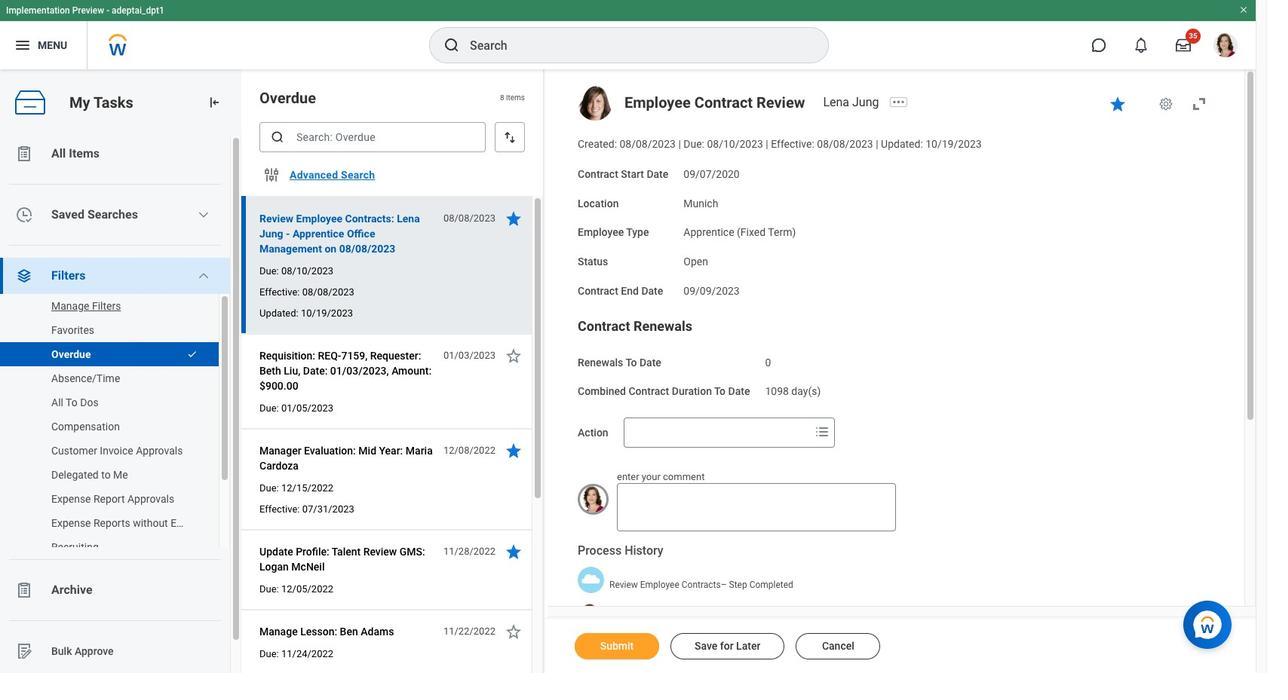 Task type: locate. For each thing, give the bounding box(es) containing it.
employee's photo (lena jung) image
[[578, 86, 613, 121]]

0 vertical spatial search image
[[443, 36, 461, 54]]

1098 day(s)
[[766, 386, 821, 398]]

expense up recruiting
[[51, 518, 91, 530]]

to down contract renewals
[[626, 357, 637, 369]]

- right preview
[[107, 5, 110, 16]]

employee inside review employee contracts: lena jung - apprentice office management on 08/08/2023
[[296, 213, 343, 225]]

expense for expense reports without exceptions
[[51, 518, 91, 530]]

0 vertical spatial all
[[51, 146, 66, 161]]

contract down renewals to date
[[629, 386, 670, 398]]

0 horizontal spatial apprentice
[[293, 228, 344, 240]]

to inside button
[[66, 397, 78, 409]]

1 vertical spatial updated:
[[260, 308, 299, 319]]

2 expense from the top
[[51, 518, 91, 530]]

star image for requisition: req-7159, requester: beth liu, date: 01/03/2023, amount: $900.00
[[505, 347, 523, 365]]

date right 'start'
[[647, 168, 669, 180]]

1 vertical spatial chevron down image
[[198, 270, 210, 282]]

munich element
[[684, 194, 719, 209]]

manage lesson: ben adams button
[[260, 623, 400, 642]]

logan inside process history region
[[610, 605, 637, 617]]

chevron down image inside 'filters' dropdown button
[[198, 270, 210, 282]]

later
[[737, 641, 761, 653]]

1 vertical spatial approvals
[[128, 494, 175, 506]]

renewals down end
[[634, 318, 693, 334]]

my
[[69, 93, 90, 111]]

contract renewals
[[578, 318, 693, 334]]

1 horizontal spatial manage
[[260, 626, 298, 638]]

0 vertical spatial -
[[107, 5, 110, 16]]

year:
[[379, 445, 403, 457]]

employee down search workday search box
[[625, 94, 691, 112]]

updated: 10/19/2023
[[260, 308, 353, 319]]

menu banner
[[0, 0, 1257, 69]]

implementation preview -   adeptai_dpt1
[[6, 5, 164, 16]]

2 list from the top
[[0, 291, 230, 563]]

manage inside button
[[51, 300, 89, 312]]

fullscreen image
[[1191, 95, 1209, 113]]

contract
[[695, 94, 753, 112], [578, 168, 619, 180], [578, 285, 619, 297], [578, 318, 631, 334], [629, 386, 670, 398]]

35 button
[[1168, 29, 1201, 62]]

1 vertical spatial renewals
[[578, 357, 624, 369]]

2 all from the top
[[51, 397, 63, 409]]

overdue inside item list element
[[260, 89, 316, 107]]

renewals to date element
[[766, 348, 772, 370]]

logan up submit
[[610, 605, 637, 617]]

all left items
[[51, 146, 66, 161]]

1 vertical spatial 08/10/2023
[[281, 266, 334, 277]]

star image right 01/03/2023
[[505, 347, 523, 365]]

customer invoice approvals
[[51, 445, 183, 457]]

0 horizontal spatial lena
[[397, 213, 420, 225]]

due: down the management
[[260, 266, 279, 277]]

end
[[621, 285, 639, 297]]

combined contract duration to date element
[[766, 377, 821, 399]]

filters up the manage filters
[[51, 269, 86, 283]]

0 horizontal spatial updated:
[[260, 308, 299, 319]]

0 vertical spatial expense
[[51, 494, 91, 506]]

list
[[0, 136, 242, 674], [0, 291, 230, 563]]

due
[[830, 605, 846, 616]]

12/05/2022
[[281, 584, 334, 595]]

12/15/2022
[[281, 483, 334, 494]]

reports
[[94, 518, 130, 530]]

star image
[[505, 210, 523, 228], [505, 442, 523, 460], [505, 543, 523, 562]]

- up the management
[[286, 228, 290, 240]]

1 list from the top
[[0, 136, 242, 674]]

0 vertical spatial 10/19/2023
[[926, 138, 982, 150]]

review up logan mcneil
[[610, 580, 638, 591]]

0 vertical spatial updated:
[[882, 138, 924, 150]]

approvals up 'without'
[[128, 494, 175, 506]]

due: down update
[[260, 584, 279, 595]]

justify image
[[14, 36, 32, 54]]

open element
[[684, 253, 709, 268]]

0 horizontal spatial 08/10/2023
[[281, 266, 334, 277]]

requisition:
[[260, 350, 316, 362]]

1 vertical spatial jung
[[260, 228, 283, 240]]

notifications large image
[[1134, 38, 1149, 53]]

due: left 11/24/2022
[[260, 649, 279, 660]]

1 vertical spatial mcneil
[[639, 605, 670, 617]]

apprentice (fixed term) element
[[684, 224, 796, 239]]

mcneil up submit button
[[639, 605, 670, 617]]

0 vertical spatial effective:
[[771, 138, 815, 150]]

1 horizontal spatial lena
[[824, 95, 850, 109]]

01/03/2023
[[444, 350, 496, 362]]

3 star image from the top
[[505, 543, 523, 562]]

0 horizontal spatial manage
[[51, 300, 89, 312]]

due: up contract start date element
[[684, 138, 705, 150]]

1098
[[766, 386, 789, 398]]

contract down 'contract end date'
[[578, 318, 631, 334]]

2 vertical spatial star image
[[505, 543, 523, 562]]

close environment banner image
[[1240, 5, 1249, 14]]

lena right contracts: at left top
[[397, 213, 420, 225]]

jung
[[853, 95, 880, 109], [260, 228, 283, 240]]

0 vertical spatial mcneil
[[292, 562, 325, 574]]

review up the management
[[260, 213, 294, 225]]

inbox large image
[[1177, 38, 1192, 53]]

manage up favorites
[[51, 300, 89, 312]]

1 horizontal spatial overdue
[[260, 89, 316, 107]]

filters
[[51, 269, 86, 283], [92, 300, 121, 312]]

0 vertical spatial manage
[[51, 300, 89, 312]]

1 horizontal spatial mcneil
[[639, 605, 670, 617]]

1 horizontal spatial logan
[[610, 605, 637, 617]]

searches
[[87, 208, 138, 222]]

11/28/2022
[[444, 546, 496, 558]]

2 vertical spatial effective:
[[260, 504, 300, 515]]

logan down update
[[260, 562, 289, 574]]

configure image
[[263, 166, 281, 184]]

1 horizontal spatial |
[[766, 138, 769, 150]]

contract start date element
[[684, 159, 740, 182]]

date:
[[303, 365, 328, 377]]

list containing all items
[[0, 136, 242, 674]]

to for dos
[[66, 397, 78, 409]]

all for all to dos
[[51, 397, 63, 409]]

2 star image from the top
[[505, 442, 523, 460]]

2 vertical spatial star image
[[505, 623, 523, 642]]

effective: for review employee contracts: lena jung - apprentice office management on 08/08/2023
[[260, 287, 300, 298]]

review employee contracts: lena jung - apprentice office management on 08/08/2023 button
[[260, 210, 435, 258]]

gear image
[[1159, 97, 1174, 112]]

1 vertical spatial effective:
[[260, 287, 300, 298]]

2 horizontal spatial |
[[876, 138, 879, 150]]

1 horizontal spatial to
[[626, 357, 637, 369]]

1 horizontal spatial search image
[[443, 36, 461, 54]]

renewals up combined in the bottom of the page
[[578, 357, 624, 369]]

all inside all to dos button
[[51, 397, 63, 409]]

to right "duration"
[[715, 386, 726, 398]]

logan inside the update profile: talent review gms: logan mcneil
[[260, 562, 289, 574]]

manage for manage filters
[[51, 300, 89, 312]]

review
[[757, 94, 806, 112], [260, 213, 294, 225], [364, 546, 397, 558], [610, 580, 638, 591]]

employee
[[625, 94, 691, 112], [296, 213, 343, 225], [578, 227, 624, 239], [641, 580, 680, 591]]

mcneil inside logan mcneil button
[[639, 605, 670, 617]]

expense report approvals
[[51, 494, 175, 506]]

0 vertical spatial renewals
[[634, 318, 693, 334]]

manage filters
[[51, 300, 121, 312]]

status
[[578, 256, 609, 268]]

0 horizontal spatial overdue
[[51, 349, 91, 361]]

1 vertical spatial star image
[[505, 347, 523, 365]]

2 | from the left
[[766, 138, 769, 150]]

search image
[[443, 36, 461, 54], [270, 130, 285, 145]]

overdue down favorites
[[51, 349, 91, 361]]

chevron down image
[[198, 209, 210, 221], [198, 270, 210, 282]]

updated: down lena jung element
[[882, 138, 924, 150]]

filters inside dropdown button
[[51, 269, 86, 283]]

expense reports without exceptions
[[51, 518, 222, 530]]

lena up created: 08/08/2023 | due: 08/10/2023 | effective: 08/08/2023 | updated: 10/19/2023
[[824, 95, 850, 109]]

approvals right invoice
[[136, 445, 183, 457]]

0 horizontal spatial to
[[66, 397, 78, 409]]

to left dos
[[66, 397, 78, 409]]

saved searches
[[51, 208, 138, 222]]

1 vertical spatial overdue
[[51, 349, 91, 361]]

evaluation:
[[304, 445, 356, 457]]

filters up 'favorites' "button"
[[92, 300, 121, 312]]

1 vertical spatial logan
[[610, 605, 637, 617]]

0 horizontal spatial filters
[[51, 269, 86, 283]]

mcneil
[[292, 562, 325, 574], [639, 605, 670, 617]]

all inside "all items" button
[[51, 146, 66, 161]]

0 vertical spatial jung
[[853, 95, 880, 109]]

customer
[[51, 445, 97, 457]]

bulk
[[51, 646, 72, 658]]

lesson:
[[300, 626, 337, 638]]

manager
[[260, 445, 302, 457]]

filters inside button
[[92, 300, 121, 312]]

due: down $900.00
[[260, 403, 279, 414]]

0 horizontal spatial renewals
[[578, 357, 624, 369]]

employee inside process history region
[[641, 580, 680, 591]]

star image left gear icon
[[1109, 95, 1128, 113]]

date up combined contract duration to date on the bottom
[[640, 357, 662, 369]]

invoice
[[100, 445, 133, 457]]

0 vertical spatial star image
[[1109, 95, 1128, 113]]

1 horizontal spatial filters
[[92, 300, 121, 312]]

0 vertical spatial 08/10/2023
[[707, 138, 764, 150]]

star image
[[1109, 95, 1128, 113], [505, 347, 523, 365], [505, 623, 523, 642]]

2 vertical spatial 08/10/2023
[[848, 605, 897, 616]]

employee's photo (logan mcneil) image
[[578, 485, 609, 516]]

1 vertical spatial 10/19/2023
[[301, 308, 353, 319]]

1 vertical spatial -
[[286, 228, 290, 240]]

0 horizontal spatial |
[[679, 138, 681, 150]]

mid
[[359, 445, 377, 457]]

expense for expense report approvals
[[51, 494, 91, 506]]

08/10/2023 inside process history region
[[848, 605, 897, 616]]

approve
[[75, 646, 114, 658]]

09/09/2023
[[684, 285, 740, 297]]

contract down "status"
[[578, 285, 619, 297]]

-
[[107, 5, 110, 16], [286, 228, 290, 240]]

tasks
[[94, 93, 133, 111]]

11/24/2022
[[281, 649, 334, 660]]

apprentice down munich
[[684, 227, 735, 239]]

bulk approve
[[51, 646, 114, 658]]

1 horizontal spatial 08/10/2023
[[707, 138, 764, 150]]

logan
[[260, 562, 289, 574], [610, 605, 637, 617]]

manage inside button
[[260, 626, 298, 638]]

requisition: req-7159, requester: beth liu, date: 01/03/2023, amount: $900.00
[[260, 350, 432, 392]]

08/10/2023
[[707, 138, 764, 150], [281, 266, 334, 277], [848, 605, 897, 616]]

0 horizontal spatial jung
[[260, 228, 283, 240]]

lena inside review employee contracts: lena jung - apprentice office management on 08/08/2023
[[397, 213, 420, 225]]

0 vertical spatial logan
[[260, 562, 289, 574]]

enter your comment text field
[[617, 484, 897, 532]]

0 vertical spatial approvals
[[136, 445, 183, 457]]

talent
[[332, 546, 361, 558]]

1 vertical spatial all
[[51, 397, 63, 409]]

all left dos
[[51, 397, 63, 409]]

list inside my tasks element
[[0, 291, 230, 563]]

contract for contract renewals
[[578, 318, 631, 334]]

review inside review employee contracts: lena jung - apprentice office management on 08/08/2023
[[260, 213, 294, 225]]

due: down cardoza
[[260, 483, 279, 494]]

list containing manage filters
[[0, 291, 230, 563]]

- inside the menu banner
[[107, 5, 110, 16]]

created:
[[578, 138, 617, 150]]

preview
[[72, 5, 104, 16]]

advanced search button
[[284, 160, 381, 190]]

apprentice up on
[[293, 228, 344, 240]]

rename image
[[15, 643, 33, 661]]

1 star image from the top
[[505, 210, 523, 228]]

1 vertical spatial lena
[[397, 213, 420, 225]]

0 horizontal spatial -
[[107, 5, 110, 16]]

2 horizontal spatial 08/10/2023
[[848, 605, 897, 616]]

effective:
[[771, 138, 815, 150], [260, 287, 300, 298], [260, 504, 300, 515]]

star image right "11/22/2022"
[[505, 623, 523, 642]]

type
[[627, 227, 649, 239]]

1 horizontal spatial apprentice
[[684, 227, 735, 239]]

0 vertical spatial chevron down image
[[198, 209, 210, 221]]

employee up logan mcneil
[[641, 580, 680, 591]]

due: for manager evaluation: mid year: maria cardoza
[[260, 483, 279, 494]]

for
[[721, 641, 734, 653]]

contracts:
[[345, 213, 395, 225]]

08/10/2023 up contract start date element
[[707, 138, 764, 150]]

updated: down 'effective: 08/08/2023'
[[260, 308, 299, 319]]

review left gms:
[[364, 546, 397, 558]]

star image for review employee contracts: lena jung - apprentice office management on 08/08/2023
[[505, 210, 523, 228]]

08/10/2023 right due
[[848, 605, 897, 616]]

0 vertical spatial lena
[[824, 95, 850, 109]]

contract end date element
[[684, 276, 740, 298]]

1 expense from the top
[[51, 494, 91, 506]]

1 horizontal spatial jung
[[853, 95, 880, 109]]

expense down the delegated at the bottom of the page
[[51, 494, 91, 506]]

manager evaluation: mid year: maria cardoza button
[[260, 442, 435, 475]]

expense
[[51, 494, 91, 506], [51, 518, 91, 530]]

contract renewals group
[[578, 317, 1215, 400]]

beth
[[260, 365, 281, 377]]

1 chevron down image from the top
[[198, 209, 210, 221]]

implementation
[[6, 5, 70, 16]]

date right end
[[642, 285, 664, 297]]

logan mcneil button
[[610, 605, 670, 618]]

(fixed
[[737, 227, 766, 239]]

menu
[[38, 39, 67, 51]]

1 vertical spatial filters
[[92, 300, 121, 312]]

ben
[[340, 626, 358, 638]]

overdue right transformation import image
[[260, 89, 316, 107]]

0 horizontal spatial logan
[[260, 562, 289, 574]]

open
[[684, 256, 709, 268]]

1 horizontal spatial -
[[286, 228, 290, 240]]

0 vertical spatial overdue
[[260, 89, 316, 107]]

all to dos
[[51, 397, 99, 409]]

0 horizontal spatial 10/19/2023
[[301, 308, 353, 319]]

1 vertical spatial manage
[[260, 626, 298, 638]]

contract for contract end date
[[578, 285, 619, 297]]

0 vertical spatial filters
[[51, 269, 86, 283]]

0 horizontal spatial search image
[[270, 130, 285, 145]]

2 chevron down image from the top
[[198, 270, 210, 282]]

contract start date
[[578, 168, 669, 180]]

advanced search
[[290, 169, 375, 181]]

employee up on
[[296, 213, 343, 225]]

08/10/2023 inside item list element
[[281, 266, 334, 277]]

manage up due: 11/24/2022
[[260, 626, 298, 638]]

contract up location
[[578, 168, 619, 180]]

0 vertical spatial star image
[[505, 210, 523, 228]]

review inside the update profile: talent review gms: logan mcneil
[[364, 546, 397, 558]]

35
[[1190, 32, 1198, 40]]

08/10/2023 up 'effective: 08/08/2023'
[[281, 266, 334, 277]]

1 all from the top
[[51, 146, 66, 161]]

chevron down image for saved searches
[[198, 209, 210, 221]]

0 horizontal spatial mcneil
[[292, 562, 325, 574]]

1 vertical spatial expense
[[51, 518, 91, 530]]

updated: inside item list element
[[260, 308, 299, 319]]

1 vertical spatial star image
[[505, 442, 523, 460]]

mcneil down profile:
[[292, 562, 325, 574]]



Task type: vqa. For each thing, say whether or not it's contained in the screenshot.
left -
yes



Task type: describe. For each thing, give the bounding box(es) containing it.
check image
[[187, 349, 198, 360]]

effective: for manager evaluation: mid year: maria cardoza
[[260, 504, 300, 515]]

update profile: talent review gms: logan mcneil
[[260, 546, 425, 574]]

1 vertical spatial search image
[[270, 130, 285, 145]]

due: for requisition: req-7159, requester: beth liu, date: 01/03/2023, amount: $900.00
[[260, 403, 279, 414]]

Action field
[[625, 420, 810, 447]]

save
[[695, 641, 718, 653]]

01/05/2023
[[281, 403, 334, 414]]

items
[[69, 146, 100, 161]]

delegated
[[51, 469, 99, 482]]

approvals for expense report approvals
[[128, 494, 175, 506]]

action bar region
[[545, 619, 1257, 674]]

due: 11/24/2022
[[260, 649, 334, 660]]

completed
[[750, 580, 794, 591]]

manage for manage lesson: ben adams
[[260, 626, 298, 638]]

overdue inside button
[[51, 349, 91, 361]]

munich
[[684, 197, 719, 209]]

all for all items
[[51, 146, 66, 161]]

update
[[260, 546, 293, 558]]

absence/time button
[[0, 364, 204, 394]]

approvals for customer invoice approvals
[[136, 445, 183, 457]]

2 horizontal spatial to
[[715, 386, 726, 398]]

expense reports without exceptions button
[[0, 509, 222, 539]]

employee type
[[578, 227, 649, 239]]

1 horizontal spatial updated:
[[882, 138, 924, 150]]

12/08/2022
[[444, 445, 496, 457]]

review inside process history region
[[610, 580, 638, 591]]

due: for manage lesson: ben adams
[[260, 649, 279, 660]]

lena jung element
[[824, 95, 889, 109]]

due: 12/15/2022
[[260, 483, 334, 494]]

star image for manager evaluation: mid year: maria cardoza
[[505, 442, 523, 460]]

7159,
[[341, 350, 368, 362]]

archive
[[51, 583, 93, 598]]

date for renewals to date
[[640, 357, 662, 369]]

Search: Overdue text field
[[260, 122, 486, 152]]

renewals to date
[[578, 357, 662, 369]]

08/10/2023 for due 08/10/2023
[[848, 605, 897, 616]]

all items
[[51, 146, 100, 161]]

adeptai_dpt1
[[112, 5, 164, 16]]

clipboard image
[[15, 582, 33, 600]]

star image for manage lesson: ben adams
[[505, 623, 523, 642]]

without
[[133, 518, 168, 530]]

save for later
[[695, 641, 761, 653]]

8
[[500, 94, 505, 102]]

review up created: 08/08/2023 | due: 08/10/2023 | effective: 08/08/2023 | updated: 10/19/2023
[[757, 94, 806, 112]]

profile logan mcneil image
[[1214, 33, 1238, 60]]

star image for update profile: talent review gms: logan mcneil
[[505, 543, 523, 562]]

sort image
[[503, 130, 518, 145]]

expense report approvals button
[[0, 485, 204, 515]]

bulk approve link
[[0, 634, 230, 670]]

enter
[[617, 472, 640, 483]]

1 | from the left
[[679, 138, 681, 150]]

item list element
[[242, 69, 545, 674]]

1 horizontal spatial renewals
[[634, 318, 693, 334]]

Search Workday  search field
[[470, 29, 798, 62]]

liu,
[[284, 365, 301, 377]]

recruiting button
[[0, 533, 204, 563]]

contract up contract start date element
[[695, 94, 753, 112]]

term)
[[769, 227, 796, 239]]

date for contract end date
[[642, 285, 664, 297]]

action
[[578, 427, 609, 439]]

clock check image
[[15, 206, 33, 224]]

to for date
[[626, 357, 637, 369]]

3 | from the left
[[876, 138, 879, 150]]

mcneil inside the update profile: talent review gms: logan mcneil
[[292, 562, 325, 574]]

requisition: req-7159, requester: beth liu, date: 01/03/2023, amount: $900.00 button
[[260, 347, 435, 395]]

review employee contracts – step completed
[[610, 580, 794, 591]]

employee down location
[[578, 227, 624, 239]]

comment
[[663, 472, 705, 483]]

created: 08/08/2023 | due: 08/10/2023 | effective: 08/08/2023 | updated: 10/19/2023
[[578, 138, 982, 150]]

enter your comment
[[617, 472, 705, 483]]

employee contract review
[[625, 94, 806, 112]]

07/31/2023
[[302, 504, 355, 515]]

to
[[101, 469, 111, 482]]

filters button
[[0, 258, 230, 294]]

all items button
[[0, 136, 230, 172]]

effective: 07/31/2023
[[260, 504, 355, 515]]

1 horizontal spatial 10/19/2023
[[926, 138, 982, 150]]

due: 12/05/2022
[[260, 584, 334, 595]]

transformation import image
[[207, 95, 222, 110]]

report
[[94, 494, 125, 506]]

chevron down image for filters
[[198, 270, 210, 282]]

- inside review employee contracts: lena jung - apprentice office management on 08/08/2023
[[286, 228, 290, 240]]

due: for review employee contracts: lena jung - apprentice office management on 08/08/2023
[[260, 266, 279, 277]]

advanced
[[290, 169, 338, 181]]

01/03/2023,
[[330, 365, 389, 377]]

on
[[325, 243, 337, 255]]

my tasks
[[69, 93, 133, 111]]

perspective image
[[15, 267, 33, 285]]

prompts image
[[813, 423, 831, 442]]

combined contract duration to date
[[578, 386, 751, 398]]

logan mcneil
[[610, 605, 670, 617]]

my tasks element
[[0, 69, 242, 674]]

08/10/2023 for due: 08/10/2023
[[281, 266, 334, 277]]

overdue button
[[0, 340, 180, 370]]

due: 08/10/2023
[[260, 266, 334, 277]]

$900.00
[[260, 380, 299, 392]]

location
[[578, 197, 619, 209]]

contract end date
[[578, 285, 664, 297]]

me
[[113, 469, 128, 482]]

items
[[506, 94, 525, 102]]

date left 1098
[[729, 386, 751, 398]]

apprentice (fixed term)
[[684, 227, 796, 239]]

manage filters button
[[0, 291, 204, 322]]

clipboard image
[[15, 145, 33, 163]]

effective: 08/08/2023
[[260, 287, 355, 298]]

lena jung
[[824, 95, 880, 109]]

jung inside review employee contracts: lena jung - apprentice office management on 08/08/2023
[[260, 228, 283, 240]]

gms:
[[400, 546, 425, 558]]

10/19/2023 inside item list element
[[301, 308, 353, 319]]

absence/time
[[51, 373, 120, 385]]

contract for contract start date
[[578, 168, 619, 180]]

contracts
[[682, 580, 721, 591]]

process history
[[578, 544, 664, 559]]

8 items
[[500, 94, 525, 102]]

customer invoice approvals button
[[0, 436, 204, 466]]

due: for update profile: talent review gms: logan mcneil
[[260, 584, 279, 595]]

step
[[729, 580, 748, 591]]

cancel button
[[796, 634, 881, 660]]

your
[[642, 472, 661, 483]]

08/08/2023 inside review employee contracts: lena jung - apprentice office management on 08/08/2023
[[339, 243, 396, 255]]

office
[[347, 228, 375, 240]]

apprentice inside review employee contracts: lena jung - apprentice office management on 08/08/2023
[[293, 228, 344, 240]]

due 08/10/2023
[[830, 605, 897, 616]]

date for contract start date
[[647, 168, 669, 180]]

manager evaluation: mid year: maria cardoza
[[260, 445, 433, 472]]

11/22/2022
[[444, 626, 496, 638]]

process history region
[[578, 544, 897, 638]]



